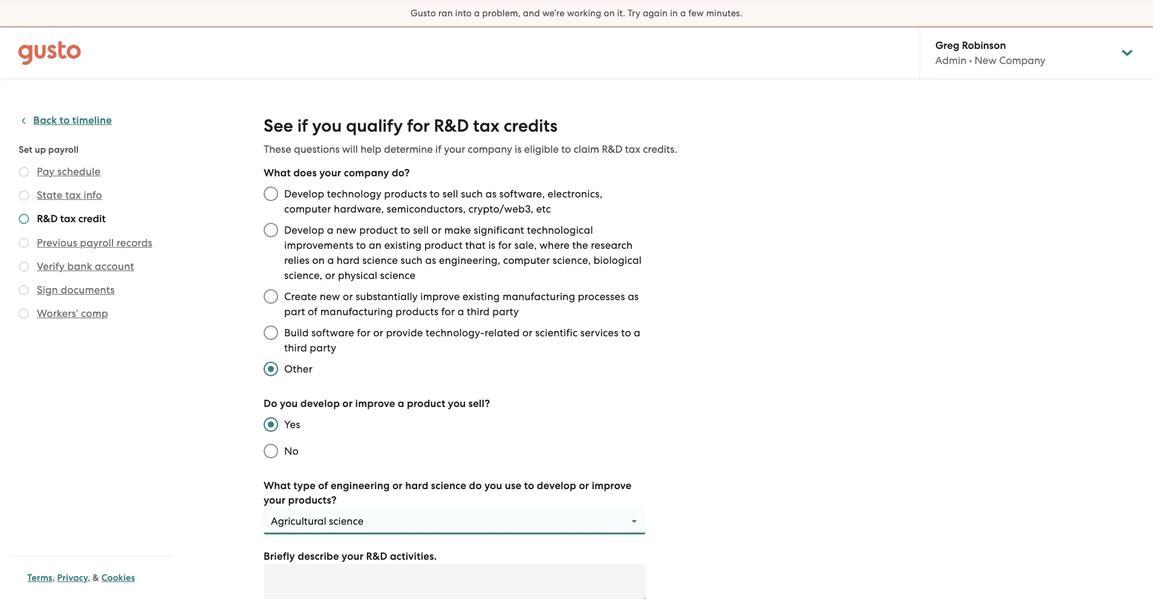 Task type: describe. For each thing, give the bounding box(es) containing it.
software
[[311, 327, 354, 339]]

on inside develop a new product to sell or make significant technological improvements to an existing product that is for sale, where the research relies on a hard science such as engineering, computer science, biological science, or physical science
[[312, 255, 325, 267]]

improve for substantially
[[420, 291, 460, 303]]

payroll inside button
[[80, 237, 114, 249]]

0 vertical spatial science
[[362, 255, 398, 267]]

these questions will help determine if your company is eligible to claim r&d tax credits.
[[264, 143, 677, 155]]

help
[[360, 143, 381, 155]]

Build software for or provide technology-related or scientific services to a third party radio
[[258, 320, 284, 346]]

terms link
[[27, 573, 52, 584]]

of inside create new or substantially improve existing manufacturing processes as part of manufacturing products for a third party
[[308, 306, 318, 318]]

for inside build software for or provide technology-related or scientific services to a third party
[[357, 327, 371, 339]]

sell inside develop technology products to sell such as software, electronics, computer hardware, semiconductors, crypto/web3, etc
[[442, 188, 458, 200]]

determine
[[384, 143, 433, 155]]

see
[[264, 115, 293, 137]]

0 vertical spatial is
[[515, 143, 522, 155]]

check image for workers'
[[19, 309, 29, 319]]

new
[[975, 54, 997, 67]]

Briefly describe your R&D activities. text field
[[264, 565, 646, 600]]

0 vertical spatial payroll
[[48, 145, 79, 155]]

significant
[[474, 224, 524, 236]]

gusto
[[411, 8, 436, 19]]

describe
[[298, 551, 339, 564]]

briefly describe your r&d activities.
[[264, 551, 437, 564]]

to inside develop technology products to sell such as software, electronics, computer hardware, semiconductors, crypto/web3, etc
[[430, 188, 440, 200]]

check image for verify
[[19, 262, 29, 272]]

verify bank account button
[[37, 259, 134, 274]]

software,
[[499, 188, 545, 200]]

improve for or
[[355, 398, 395, 411]]

part
[[284, 306, 305, 318]]

r&d tax credit
[[37, 213, 106, 226]]

1 vertical spatial product
[[424, 239, 463, 252]]

Develop technology products to sell such as software, electronics, computer hardware, semiconductors, crypto/web3, etc radio
[[258, 181, 284, 207]]

credits
[[504, 115, 557, 137]]

records
[[117, 237, 152, 249]]

r&d right claim
[[602, 143, 623, 155]]

no
[[284, 446, 299, 458]]

make
[[444, 224, 471, 236]]

documents
[[61, 284, 115, 296]]

see if you qualify for r&d tax credits
[[264, 115, 557, 137]]

schedule
[[57, 166, 101, 178]]

research
[[591, 239, 633, 252]]

scientific
[[535, 327, 578, 339]]

0 vertical spatial company
[[468, 143, 512, 155]]

2 , from the left
[[88, 573, 90, 584]]

info
[[84, 189, 102, 201]]

0 horizontal spatial develop
[[300, 398, 340, 411]]

back to timeline
[[33, 114, 112, 127]]

what for what does your company do?
[[264, 167, 291, 180]]

develop technology products to sell such as software, electronics, computer hardware, semiconductors, crypto/web3, etc
[[284, 188, 603, 215]]

what type of engineering or hard science do you use to develop or improve your products?
[[264, 480, 632, 507]]

sign documents button
[[37, 283, 115, 297]]

sale,
[[514, 239, 537, 252]]

computer inside develop a new product to sell or make significant technological improvements to an existing product that is for sale, where the research relies on a hard science such as engineering, computer science, biological science, or physical science
[[503, 255, 550, 267]]

workers'
[[37, 308, 78, 320]]

privacy
[[57, 573, 88, 584]]

into
[[455, 8, 472, 19]]

processes
[[578, 291, 625, 303]]

as inside develop a new product to sell or make significant technological improvements to an existing product that is for sale, where the research relies on a hard science such as engineering, computer science, biological science, or physical science
[[425, 255, 436, 267]]

a inside build software for or provide technology-related or scientific services to a third party
[[634, 327, 640, 339]]

is inside develop a new product to sell or make significant technological improvements to an existing product that is for sale, where the research relies on a hard science such as engineering, computer science, biological science, or physical science
[[488, 239, 496, 252]]

sign
[[37, 284, 58, 296]]

such inside develop technology products to sell such as software, electronics, computer hardware, semiconductors, crypto/web3, etc
[[461, 188, 483, 200]]

hardware,
[[334, 203, 384, 215]]

cookies button
[[101, 571, 135, 586]]

it.
[[617, 8, 625, 19]]

problem,
[[482, 8, 521, 19]]

yes
[[284, 419, 300, 431]]

hard inside 'what type of engineering or hard science do you use to develop or improve your products?'
[[405, 480, 428, 493]]

sell inside develop a new product to sell or make significant technological improvements to an existing product that is for sale, where the research relies on a hard science such as engineering, computer science, biological science, or physical science
[[413, 224, 429, 236]]

an
[[369, 239, 382, 252]]

semiconductors,
[[387, 203, 466, 215]]

r&d left activities.
[[366, 551, 387, 564]]

comp
[[81, 308, 108, 320]]

Develop a new product to sell or make significant technological improvements to an existing product that is for sale, where the research relies on a hard science such as engineering, computer science, biological science, or physical science radio
[[258, 217, 284, 244]]

pay schedule
[[37, 166, 101, 178]]

tax inside button
[[65, 189, 81, 201]]

credit
[[78, 213, 106, 226]]

workers' comp
[[37, 308, 108, 320]]

check image for pay
[[19, 167, 29, 177]]

create
[[284, 291, 317, 303]]

terms
[[27, 573, 52, 584]]

tax left "credits."
[[625, 143, 640, 155]]

eligible
[[524, 143, 559, 155]]

do
[[264, 398, 277, 411]]

briefly
[[264, 551, 295, 564]]

set up payroll
[[19, 145, 79, 155]]

science inside 'what type of engineering or hard science do you use to develop or improve your products?'
[[431, 480, 466, 493]]

does
[[293, 167, 317, 180]]

account
[[95, 261, 134, 273]]

etc
[[536, 203, 551, 215]]

0 vertical spatial on
[[604, 8, 615, 19]]

for up determine
[[407, 115, 430, 137]]

related
[[485, 327, 520, 339]]

party inside build software for or provide technology-related or scientific services to a third party
[[310, 342, 336, 354]]

do?
[[392, 167, 410, 180]]

engineering
[[331, 480, 390, 493]]

pay schedule button
[[37, 164, 101, 179]]

to inside build software for or provide technology-related or scientific services to a third party
[[621, 327, 631, 339]]

services
[[580, 327, 618, 339]]

activities.
[[390, 551, 437, 564]]

tax up these questions will help determine if your company is eligible to claim r&d tax credits.
[[473, 115, 500, 137]]

a inside create new or substantially improve existing manufacturing processes as part of manufacturing products for a third party
[[458, 306, 464, 318]]

the
[[572, 239, 588, 252]]

technology
[[327, 188, 381, 200]]

use
[[505, 480, 522, 493]]

questions
[[294, 143, 340, 155]]

previous payroll records button
[[37, 236, 152, 250]]

of inside 'what type of engineering or hard science do you use to develop or improve your products?'
[[318, 480, 328, 493]]

and
[[523, 8, 540, 19]]

credits.
[[643, 143, 677, 155]]

what for what type of engineering or hard science do you use to develop or improve your products?
[[264, 480, 291, 493]]

state tax info button
[[37, 188, 102, 203]]

do
[[469, 480, 482, 493]]

we're
[[542, 8, 565, 19]]

improve inside 'what type of engineering or hard science do you use to develop or improve your products?'
[[592, 480, 632, 493]]

your right determine
[[444, 143, 465, 155]]

pay
[[37, 166, 55, 178]]

claim
[[574, 143, 599, 155]]

Other radio
[[258, 356, 284, 383]]

2 vertical spatial product
[[407, 398, 445, 411]]

workers' comp button
[[37, 307, 108, 321]]

for inside create new or substantially improve existing manufacturing processes as part of manufacturing products for a third party
[[441, 306, 455, 318]]

Create new or substantially improve existing manufacturing processes as part of manufacturing products for a third party radio
[[258, 284, 284, 310]]

ran
[[438, 8, 453, 19]]

your inside 'what type of engineering or hard science do you use to develop or improve your products?'
[[264, 495, 286, 507]]

0 horizontal spatial company
[[344, 167, 389, 180]]

greg robinson admin • new company
[[935, 39, 1046, 67]]

create new or substantially improve existing manufacturing processes as part of manufacturing products for a third party
[[284, 291, 639, 318]]

products inside develop technology products to sell such as software, electronics, computer hardware, semiconductors, crypto/web3, etc
[[384, 188, 427, 200]]

where
[[540, 239, 570, 252]]

electronics,
[[548, 188, 603, 200]]



Task type: locate. For each thing, give the bounding box(es) containing it.
•
[[969, 54, 972, 67]]

party
[[492, 306, 519, 318], [310, 342, 336, 354]]

you inside 'what type of engineering or hard science do you use to develop or improve your products?'
[[484, 480, 502, 493]]

existing down engineering,
[[463, 291, 500, 303]]

0 vertical spatial develop
[[284, 188, 324, 200]]

0 vertical spatial new
[[336, 224, 357, 236]]

check image for previous
[[19, 238, 29, 249]]

0 vertical spatial of
[[308, 306, 318, 318]]

1 horizontal spatial of
[[318, 480, 328, 493]]

to
[[60, 114, 70, 127], [561, 143, 571, 155], [430, 188, 440, 200], [400, 224, 410, 236], [356, 239, 366, 252], [621, 327, 631, 339], [524, 480, 534, 493]]

hard up physical
[[337, 255, 360, 267]]

2 what from the top
[[264, 480, 291, 493]]

1 , from the left
[[52, 573, 55, 584]]

such inside develop a new product to sell or make significant technological improvements to an existing product that is for sale, where the research relies on a hard science such as engineering, computer science, biological science, or physical science
[[401, 255, 423, 267]]

of right part at the left
[[308, 306, 318, 318]]

check image left state
[[19, 190, 29, 201]]

0 horizontal spatial ,
[[52, 573, 55, 584]]

few
[[688, 8, 704, 19]]

0 horizontal spatial as
[[425, 255, 436, 267]]

computer down sale,
[[503, 255, 550, 267]]

1 vertical spatial what
[[264, 480, 291, 493]]

0 horizontal spatial is
[[488, 239, 496, 252]]

manufacturing up scientific
[[503, 291, 575, 303]]

science,
[[553, 255, 591, 267], [284, 270, 322, 282]]

your right describe
[[342, 551, 364, 564]]

check image left workers' on the bottom of page
[[19, 309, 29, 319]]

party up related
[[492, 306, 519, 318]]

r&d inside list
[[37, 213, 58, 226]]

0 horizontal spatial improve
[[355, 398, 395, 411]]

0 vertical spatial science,
[[553, 255, 591, 267]]

1 horizontal spatial if
[[435, 143, 442, 155]]

4 check image from the top
[[19, 309, 29, 319]]

as inside create new or substantially improve existing manufacturing processes as part of manufacturing products for a third party
[[628, 291, 639, 303]]

0 horizontal spatial of
[[308, 306, 318, 318]]

what left the "type"
[[264, 480, 291, 493]]

such
[[461, 188, 483, 200], [401, 255, 423, 267]]

on left it.
[[604, 8, 615, 19]]

existing right an
[[384, 239, 422, 252]]

science, down the
[[553, 255, 591, 267]]

0 vertical spatial develop
[[300, 398, 340, 411]]

1 vertical spatial new
[[320, 291, 340, 303]]

new inside develop a new product to sell or make significant technological improvements to an existing product that is for sale, where the research relies on a hard science such as engineering, computer science, biological science, or physical science
[[336, 224, 357, 236]]

computer down "does" at the left top of the page
[[284, 203, 331, 215]]

2 check image from the top
[[19, 214, 29, 224]]

1 vertical spatial products
[[396, 306, 439, 318]]

for right software
[[357, 327, 371, 339]]

0 vertical spatial manufacturing
[[503, 291, 575, 303]]

0 vertical spatial improve
[[420, 291, 460, 303]]

1 horizontal spatial sell
[[442, 188, 458, 200]]

company
[[468, 143, 512, 155], [344, 167, 389, 180]]

third up the technology-
[[467, 306, 490, 318]]

1 horizontal spatial manufacturing
[[503, 291, 575, 303]]

technological
[[527, 224, 593, 236]]

third inside create new or substantially improve existing manufacturing processes as part of manufacturing products for a third party
[[467, 306, 490, 318]]

1 vertical spatial science
[[380, 270, 416, 282]]

1 horizontal spatial science,
[[553, 255, 591, 267]]

hard inside develop a new product to sell or make significant technological improvements to an existing product that is for sale, where the research relies on a hard science such as engineering, computer science, biological science, or physical science
[[337, 255, 360, 267]]

1 horizontal spatial develop
[[537, 480, 576, 493]]

computer
[[284, 203, 331, 215], [503, 255, 550, 267]]

0 horizontal spatial sell
[[413, 224, 429, 236]]

party inside create new or substantially improve existing manufacturing processes as part of manufacturing products for a third party
[[492, 306, 519, 318]]

1 check image from the top
[[19, 167, 29, 177]]

0 horizontal spatial hard
[[337, 255, 360, 267]]

develop down the other
[[300, 398, 340, 411]]

to inside 'what type of engineering or hard science do you use to develop or improve your products?'
[[524, 480, 534, 493]]

r&d down state
[[37, 213, 58, 226]]

0 vertical spatial hard
[[337, 255, 360, 267]]

&
[[93, 573, 99, 584]]

0 horizontal spatial existing
[[384, 239, 422, 252]]

2 horizontal spatial as
[[628, 291, 639, 303]]

1 horizontal spatial hard
[[405, 480, 428, 493]]

sign documents
[[37, 284, 115, 296]]

0 vertical spatial what
[[264, 167, 291, 180]]

up
[[35, 145, 46, 155]]

for up the technology-
[[441, 306, 455, 318]]

, left privacy "link"
[[52, 573, 55, 584]]

to left an
[[356, 239, 366, 252]]

2 horizontal spatial improve
[[592, 480, 632, 493]]

such up crypto/web3,
[[461, 188, 483, 200]]

0 vertical spatial existing
[[384, 239, 422, 252]]

type
[[293, 480, 316, 493]]

No radio
[[258, 438, 284, 465]]

is right that
[[488, 239, 496, 252]]

your
[[444, 143, 465, 155], [319, 167, 341, 180], [264, 495, 286, 507], [342, 551, 364, 564]]

check image for sign
[[19, 285, 29, 296]]

is left eligible
[[515, 143, 522, 155]]

1 vertical spatial if
[[435, 143, 442, 155]]

payroll down credit
[[80, 237, 114, 249]]

to right "back" at the left of the page
[[60, 114, 70, 127]]

science left do
[[431, 480, 466, 493]]

1 vertical spatial develop
[[537, 480, 576, 493]]

third
[[467, 306, 490, 318], [284, 342, 307, 354]]

1 vertical spatial sell
[[413, 224, 429, 236]]

minutes.
[[706, 8, 742, 19]]

new inside create new or substantially improve existing manufacturing processes as part of manufacturing products for a third party
[[320, 291, 340, 303]]

develop right use
[[537, 480, 576, 493]]

1 vertical spatial company
[[344, 167, 389, 180]]

0 horizontal spatial science,
[[284, 270, 322, 282]]

1 vertical spatial on
[[312, 255, 325, 267]]

1 vertical spatial is
[[488, 239, 496, 252]]

your left 'products?'
[[264, 495, 286, 507]]

check image left sign
[[19, 285, 29, 296]]

will
[[342, 143, 358, 155]]

new
[[336, 224, 357, 236], [320, 291, 340, 303]]

product down make
[[424, 239, 463, 252]]

hard right engineering
[[405, 480, 428, 493]]

products down do?
[[384, 188, 427, 200]]

that
[[465, 239, 486, 252]]

develop for develop a new product to sell or make significant technological improvements to an existing product that is for sale, where the research relies on a hard science such as engineering, computer science, biological science, or physical science
[[284, 224, 324, 236]]

for
[[407, 115, 430, 137], [498, 239, 512, 252], [441, 306, 455, 318], [357, 327, 371, 339]]

2 develop from the top
[[284, 224, 324, 236]]

qualify
[[346, 115, 403, 137]]

state
[[37, 189, 63, 201]]

gusto ran into a problem, and we're working on it. try again in a few minutes.
[[411, 8, 742, 19]]

to up semiconductors,
[[430, 188, 440, 200]]

such up substantially
[[401, 255, 423, 267]]

check image left verify
[[19, 262, 29, 272]]

check image
[[19, 167, 29, 177], [19, 214, 29, 224], [19, 285, 29, 296]]

sell?
[[468, 398, 490, 411]]

new right create
[[320, 291, 340, 303]]

technology-
[[426, 327, 485, 339]]

as left engineering,
[[425, 255, 436, 267]]

3 check image from the top
[[19, 285, 29, 296]]

try
[[628, 8, 640, 19]]

1 vertical spatial develop
[[284, 224, 324, 236]]

0 vertical spatial check image
[[19, 167, 29, 177]]

1 vertical spatial manufacturing
[[320, 306, 393, 318]]

improvements
[[284, 239, 353, 252]]

you
[[312, 115, 342, 137], [280, 398, 298, 411], [448, 398, 466, 411], [484, 480, 502, 493]]

product left sell?
[[407, 398, 445, 411]]

physical
[[338, 270, 377, 282]]

as up crypto/web3,
[[486, 188, 497, 200]]

home image
[[18, 41, 81, 65]]

1 vertical spatial payroll
[[80, 237, 114, 249]]

1 vertical spatial science,
[[284, 270, 322, 282]]

0 vertical spatial products
[[384, 188, 427, 200]]

2 vertical spatial check image
[[19, 285, 29, 296]]

1 horizontal spatial third
[[467, 306, 490, 318]]

1 vertical spatial as
[[425, 255, 436, 267]]

improve inside create new or substantially improve existing manufacturing processes as part of manufacturing products for a third party
[[420, 291, 460, 303]]

do you develop or improve a product you sell?
[[264, 398, 490, 411]]

develop down "does" at the left top of the page
[[284, 188, 324, 200]]

company
[[999, 54, 1046, 67]]

Yes radio
[[258, 412, 284, 438]]

0 horizontal spatial such
[[401, 255, 423, 267]]

1 vertical spatial computer
[[503, 255, 550, 267]]

or
[[431, 224, 442, 236], [325, 270, 335, 282], [343, 291, 353, 303], [373, 327, 383, 339], [522, 327, 533, 339], [342, 398, 353, 411], [392, 480, 403, 493], [579, 480, 589, 493]]

products inside create new or substantially improve existing manufacturing processes as part of manufacturing products for a third party
[[396, 306, 439, 318]]

0 vertical spatial third
[[467, 306, 490, 318]]

r&d tax credit list
[[19, 164, 167, 323]]

admin
[[935, 54, 967, 67]]

1 horizontal spatial as
[[486, 188, 497, 200]]

again
[[643, 8, 668, 19]]

third down "build"
[[284, 342, 307, 354]]

0 vertical spatial such
[[461, 188, 483, 200]]

of up 'products?'
[[318, 480, 328, 493]]

on
[[604, 8, 615, 19], [312, 255, 325, 267]]

0 horizontal spatial party
[[310, 342, 336, 354]]

2 vertical spatial improve
[[592, 480, 632, 493]]

existing inside create new or substantially improve existing manufacturing processes as part of manufacturing products for a third party
[[463, 291, 500, 303]]

r&d
[[434, 115, 469, 137], [602, 143, 623, 155], [37, 213, 58, 226], [366, 551, 387, 564]]

1 horizontal spatial computer
[[503, 255, 550, 267]]

what inside 'what type of engineering or hard science do you use to develop or improve your products?'
[[264, 480, 291, 493]]

relies
[[284, 255, 310, 267]]

if right determine
[[435, 143, 442, 155]]

check image left previous
[[19, 238, 29, 249]]

science up substantially
[[380, 270, 416, 282]]

privacy link
[[57, 573, 88, 584]]

0 vertical spatial sell
[[442, 188, 458, 200]]

0 horizontal spatial on
[[312, 255, 325, 267]]

, left &
[[88, 573, 90, 584]]

sell
[[442, 188, 458, 200], [413, 224, 429, 236]]

substantially
[[356, 291, 418, 303]]

1 vertical spatial improve
[[355, 398, 395, 411]]

products up 'provide'
[[396, 306, 439, 318]]

company down credits
[[468, 143, 512, 155]]

third inside build software for or provide technology-related or scientific services to a third party
[[284, 342, 307, 354]]

if right see
[[297, 115, 308, 137]]

tax left "info"
[[65, 189, 81, 201]]

what up develop technology products to sell such as software, electronics, computer hardware, semiconductors, crypto/web3, etc option
[[264, 167, 291, 180]]

1 what from the top
[[264, 167, 291, 180]]

develop up improvements
[[284, 224, 324, 236]]

on down improvements
[[312, 255, 325, 267]]

verify bank account
[[37, 261, 134, 273]]

of
[[308, 306, 318, 318], [318, 480, 328, 493]]

as inside develop technology products to sell such as software, electronics, computer hardware, semiconductors, crypto/web3, etc
[[486, 188, 497, 200]]

what does your company do?
[[264, 167, 410, 180]]

as right processes
[[628, 291, 639, 303]]

greg
[[935, 39, 959, 52]]

payroll
[[48, 145, 79, 155], [80, 237, 114, 249]]

for down significant
[[498, 239, 512, 252]]

check image left the "r&d tax credit"
[[19, 214, 29, 224]]

0 vertical spatial computer
[[284, 203, 331, 215]]

1 develop from the top
[[284, 188, 324, 200]]

tax left credit
[[60, 213, 76, 226]]

1 vertical spatial party
[[310, 342, 336, 354]]

,
[[52, 573, 55, 584], [88, 573, 90, 584]]

as
[[486, 188, 497, 200], [425, 255, 436, 267], [628, 291, 639, 303]]

develop inside develop technology products to sell such as software, electronics, computer hardware, semiconductors, crypto/web3, etc
[[284, 188, 324, 200]]

1 vertical spatial such
[[401, 255, 423, 267]]

check image
[[19, 190, 29, 201], [19, 238, 29, 249], [19, 262, 29, 272], [19, 309, 29, 319]]

3 check image from the top
[[19, 262, 29, 272]]

0 horizontal spatial manufacturing
[[320, 306, 393, 318]]

0 horizontal spatial if
[[297, 115, 308, 137]]

to inside button
[[60, 114, 70, 127]]

1 horizontal spatial ,
[[88, 573, 90, 584]]

0 vertical spatial if
[[297, 115, 308, 137]]

1 vertical spatial third
[[284, 342, 307, 354]]

computer inside develop technology products to sell such as software, electronics, computer hardware, semiconductors, crypto/web3, etc
[[284, 203, 331, 215]]

new down the hardware,
[[336, 224, 357, 236]]

bank
[[67, 261, 92, 273]]

1 vertical spatial hard
[[405, 480, 428, 493]]

in
[[670, 8, 678, 19]]

2 vertical spatial science
[[431, 480, 466, 493]]

to right services
[[621, 327, 631, 339]]

1 horizontal spatial is
[[515, 143, 522, 155]]

sell up semiconductors,
[[442, 188, 458, 200]]

1 vertical spatial existing
[[463, 291, 500, 303]]

manufacturing up software
[[320, 306, 393, 318]]

2 vertical spatial as
[[628, 291, 639, 303]]

science down an
[[362, 255, 398, 267]]

product up an
[[359, 224, 398, 236]]

0 horizontal spatial computer
[[284, 203, 331, 215]]

1 horizontal spatial existing
[[463, 291, 500, 303]]

for inside develop a new product to sell or make significant technological improvements to an existing product that is for sale, where the research relies on a hard science such as engineering, computer science, biological science, or physical science
[[498, 239, 512, 252]]

0 vertical spatial as
[[486, 188, 497, 200]]

engineering,
[[439, 255, 500, 267]]

products
[[384, 188, 427, 200], [396, 306, 439, 318]]

build
[[284, 327, 309, 339]]

to down semiconductors,
[[400, 224, 410, 236]]

verify
[[37, 261, 65, 273]]

develop for develop technology products to sell such as software, electronics, computer hardware, semiconductors, crypto/web3, etc
[[284, 188, 324, 200]]

1 horizontal spatial such
[[461, 188, 483, 200]]

1 vertical spatial check image
[[19, 214, 29, 224]]

science
[[362, 255, 398, 267], [380, 270, 416, 282], [431, 480, 466, 493]]

1 horizontal spatial party
[[492, 306, 519, 318]]

1 horizontal spatial payroll
[[80, 237, 114, 249]]

if
[[297, 115, 308, 137], [435, 143, 442, 155]]

1 horizontal spatial improve
[[420, 291, 460, 303]]

payroll up the pay schedule
[[48, 145, 79, 155]]

sell down semiconductors,
[[413, 224, 429, 236]]

to right use
[[524, 480, 534, 493]]

these
[[264, 143, 291, 155]]

a
[[474, 8, 480, 19], [680, 8, 686, 19], [327, 224, 334, 236], [327, 255, 334, 267], [458, 306, 464, 318], [634, 327, 640, 339], [398, 398, 404, 411]]

party down software
[[310, 342, 336, 354]]

to left claim
[[561, 143, 571, 155]]

or inside create new or substantially improve existing manufacturing processes as part of manufacturing products for a third party
[[343, 291, 353, 303]]

1 horizontal spatial on
[[604, 8, 615, 19]]

develop inside 'what type of engineering or hard science do you use to develop or improve your products?'
[[537, 480, 576, 493]]

1 horizontal spatial company
[[468, 143, 512, 155]]

r&d up these questions will help determine if your company is eligible to claim r&d tax credits.
[[434, 115, 469, 137]]

cookies
[[101, 573, 135, 584]]

0 vertical spatial party
[[492, 306, 519, 318]]

check image for state
[[19, 190, 29, 201]]

0 horizontal spatial payroll
[[48, 145, 79, 155]]

biological
[[594, 255, 642, 267]]

working
[[567, 8, 601, 19]]

back to timeline button
[[19, 114, 112, 128]]

2 check image from the top
[[19, 238, 29, 249]]

existing
[[384, 239, 422, 252], [463, 291, 500, 303]]

0 horizontal spatial third
[[284, 342, 307, 354]]

company up technology
[[344, 167, 389, 180]]

develop inside develop a new product to sell or make significant technological improvements to an existing product that is for sale, where the research relies on a hard science such as engineering, computer science, biological science, or physical science
[[284, 224, 324, 236]]

1 vertical spatial of
[[318, 480, 328, 493]]

timeline
[[72, 114, 112, 127]]

existing inside develop a new product to sell or make significant technological improvements to an existing product that is for sale, where the research relies on a hard science such as engineering, computer science, biological science, or physical science
[[384, 239, 422, 252]]

0 vertical spatial product
[[359, 224, 398, 236]]

1 check image from the top
[[19, 190, 29, 201]]

science, down relies
[[284, 270, 322, 282]]

your right "does" at the left top of the page
[[319, 167, 341, 180]]

provide
[[386, 327, 423, 339]]

state tax info
[[37, 189, 102, 201]]

check image left pay
[[19, 167, 29, 177]]

is
[[515, 143, 522, 155], [488, 239, 496, 252]]



Task type: vqa. For each thing, say whether or not it's contained in the screenshot.
bottommost WHAT
yes



